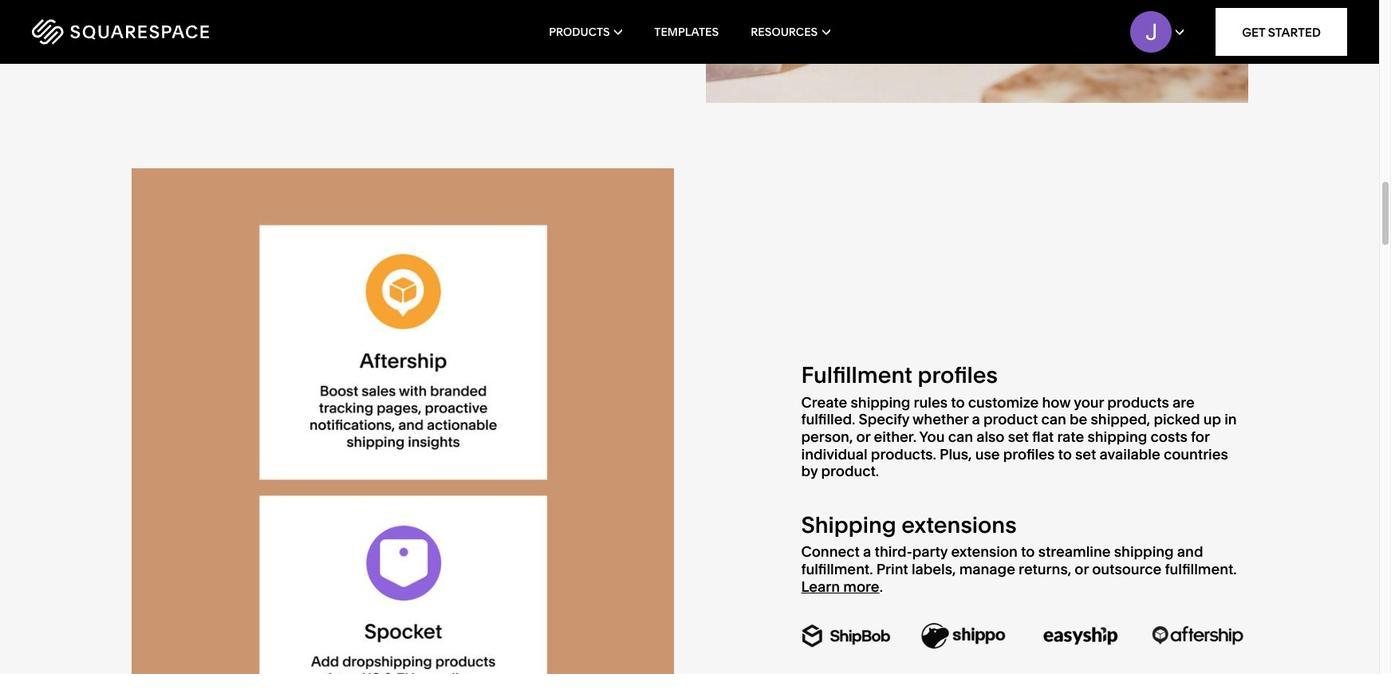 Task type: vqa. For each thing, say whether or not it's contained in the screenshot.
how
yes



Task type: describe. For each thing, give the bounding box(es) containing it.
up
[[1204, 410, 1221, 429]]

streamline
[[1038, 543, 1111, 561]]

2 horizontal spatial to
[[1058, 445, 1072, 463]]

outsource
[[1092, 560, 1162, 578]]

or inside shipping extensions connect a third-party extension to streamline shipping and fulfillment. print labels, manage returns, or outsource fulfillment. learn more .
[[1075, 560, 1089, 578]]

product.
[[821, 462, 879, 480]]

1 vertical spatial profiles
[[1003, 445, 1055, 463]]

a inside fulfillment profiles create shipping rules to customize how your products are fulfilled. specify whether a product can be shipped, picked up in person, or either. you can also set flat rate shipping costs for individual products. plus, use profiles to set available countries by product.
[[972, 410, 980, 429]]

returns,
[[1019, 560, 1072, 578]]

extension
[[951, 543, 1018, 561]]

customize
[[968, 393, 1039, 411]]

products button
[[549, 0, 622, 64]]

squarespace logo image
[[32, 19, 209, 45]]

person,
[[801, 428, 853, 446]]

or inside fulfillment profiles create shipping rules to customize how your products are fulfilled. specify whether a product can be shipped, picked up in person, or either. you can also set flat rate shipping costs for individual products. plus, use profiles to set available countries by product.
[[857, 428, 871, 446]]

.
[[880, 577, 883, 596]]

rules
[[914, 393, 948, 411]]

2 fulfillment. from the left
[[1165, 560, 1237, 578]]

plus,
[[940, 445, 972, 463]]

are
[[1173, 393, 1195, 411]]

more
[[844, 577, 880, 596]]

0 vertical spatial to
[[951, 393, 965, 411]]

1 vertical spatial shipping
[[1088, 428, 1147, 446]]

how
[[1042, 393, 1071, 411]]

shipping
[[801, 511, 897, 538]]

products.
[[871, 445, 936, 463]]

learn more link
[[801, 577, 880, 596]]

be
[[1070, 410, 1088, 429]]

manage
[[960, 560, 1016, 578]]

costs
[[1151, 428, 1188, 446]]

connect
[[801, 543, 860, 561]]

get
[[1242, 24, 1266, 39]]

shipping extensions connect a third-party extension to streamline shipping and fulfillment. print labels, manage returns, or outsource fulfillment. learn more .
[[801, 511, 1237, 596]]

countries
[[1164, 445, 1228, 463]]

fulfilled.
[[801, 410, 856, 429]]

labels,
[[912, 560, 956, 578]]

party
[[912, 543, 948, 561]]

individual
[[801, 445, 868, 463]]

0 vertical spatial shipping
[[851, 393, 911, 411]]

1 horizontal spatial can
[[1042, 410, 1067, 429]]

fulfillment profiles create shipping rules to customize how your products are fulfilled. specify whether a product can be shipped, picked up in person, or either. you can also set flat rate shipping costs for individual products. plus, use profiles to set available countries by product.
[[801, 362, 1237, 480]]

shipped,
[[1091, 410, 1151, 429]]

products
[[549, 25, 610, 39]]

extensions
[[902, 511, 1017, 538]]

available
[[1100, 445, 1161, 463]]

flat
[[1032, 428, 1054, 446]]

by
[[801, 462, 818, 480]]

shipping extensions image
[[131, 168, 674, 674]]

fulfillment
[[801, 362, 913, 389]]

0 horizontal spatial profiles
[[918, 362, 998, 389]]

your
[[1074, 393, 1104, 411]]

get started
[[1242, 24, 1321, 39]]

learn
[[801, 577, 840, 596]]

rate
[[1057, 428, 1084, 446]]



Task type: locate. For each thing, give the bounding box(es) containing it.
a left third-
[[863, 543, 871, 561]]

1 horizontal spatial to
[[1021, 543, 1035, 561]]

to inside shipping extensions connect a third-party extension to streamline shipping and fulfillment. print labels, manage returns, or outsource fulfillment. learn more .
[[1021, 543, 1035, 561]]

0 horizontal spatial fulfillment.
[[801, 560, 873, 578]]

shipping left and
[[1114, 543, 1174, 561]]

2 vertical spatial to
[[1021, 543, 1035, 561]]

0 vertical spatial profiles
[[918, 362, 998, 389]]

you
[[920, 428, 945, 446]]

or
[[857, 428, 871, 446], [1075, 560, 1089, 578]]

product
[[984, 410, 1038, 429]]

picked
[[1154, 410, 1200, 429]]

get started link
[[1216, 8, 1347, 56]]

started
[[1268, 24, 1321, 39]]

fulfillment.
[[801, 560, 873, 578], [1165, 560, 1237, 578]]

resources button
[[751, 0, 830, 64]]

0 horizontal spatial a
[[863, 543, 871, 561]]

whether
[[913, 410, 969, 429]]

0 vertical spatial a
[[972, 410, 980, 429]]

a
[[972, 410, 980, 429], [863, 543, 871, 561]]

1 fulfillment. from the left
[[801, 560, 873, 578]]

set
[[1008, 428, 1029, 446], [1075, 445, 1096, 463]]

1 vertical spatial to
[[1058, 445, 1072, 463]]

products
[[1108, 393, 1170, 411]]

1 horizontal spatial a
[[972, 410, 980, 429]]

shipping
[[851, 393, 911, 411], [1088, 428, 1147, 446], [1114, 543, 1174, 561]]

in
[[1225, 410, 1237, 429]]

0 horizontal spatial set
[[1008, 428, 1029, 446]]

shipping down products
[[1088, 428, 1147, 446]]

templates
[[654, 25, 719, 39]]

1 horizontal spatial profiles
[[1003, 445, 1055, 463]]

third-
[[875, 543, 912, 561]]

shipping extension logos image
[[801, 619, 1248, 653]]

0 vertical spatial or
[[857, 428, 871, 446]]

to right extension
[[1021, 543, 1035, 561]]

templates link
[[654, 0, 719, 64]]

2 vertical spatial shipping
[[1114, 543, 1174, 561]]

1 horizontal spatial fulfillment.
[[1165, 560, 1237, 578]]

set down be
[[1075, 445, 1096, 463]]

print shipping label mobile ui image
[[706, 0, 1248, 103]]

can left be
[[1042, 410, 1067, 429]]

to
[[951, 393, 965, 411], [1058, 445, 1072, 463], [1021, 543, 1035, 561]]

specify
[[859, 410, 910, 429]]

use
[[975, 445, 1000, 463]]

set left flat
[[1008, 428, 1029, 446]]

profiles up rules
[[918, 362, 998, 389]]

for
[[1191, 428, 1210, 446]]

fulfillment. right outsource
[[1165, 560, 1237, 578]]

print
[[877, 560, 908, 578]]

1 horizontal spatial or
[[1075, 560, 1089, 578]]

a left product
[[972, 410, 980, 429]]

and
[[1177, 543, 1203, 561]]

1 vertical spatial a
[[863, 543, 871, 561]]

shipping down fulfillment
[[851, 393, 911, 411]]

to right rules
[[951, 393, 965, 411]]

profiles
[[918, 362, 998, 389], [1003, 445, 1055, 463]]

0 horizontal spatial can
[[948, 428, 973, 446]]

profiles down product
[[1003, 445, 1055, 463]]

or right returns,
[[1075, 560, 1089, 578]]

or left either.
[[857, 428, 871, 446]]

shipping inside shipping extensions connect a third-party extension to streamline shipping and fulfillment. print labels, manage returns, or outsource fulfillment. learn more .
[[1114, 543, 1174, 561]]

create
[[801, 393, 848, 411]]

1 vertical spatial or
[[1075, 560, 1089, 578]]

0 horizontal spatial to
[[951, 393, 965, 411]]

0 horizontal spatial or
[[857, 428, 871, 446]]

fulfillment. down shipping
[[801, 560, 873, 578]]

either.
[[874, 428, 917, 446]]

to right flat
[[1058, 445, 1072, 463]]

can
[[1042, 410, 1067, 429], [948, 428, 973, 446]]

squarespace logo link
[[32, 19, 295, 45]]

also
[[977, 428, 1005, 446]]

1 horizontal spatial set
[[1075, 445, 1096, 463]]

a inside shipping extensions connect a third-party extension to streamline shipping and fulfillment. print labels, manage returns, or outsource fulfillment. learn more .
[[863, 543, 871, 561]]

can right you
[[948, 428, 973, 446]]

resources
[[751, 25, 818, 39]]



